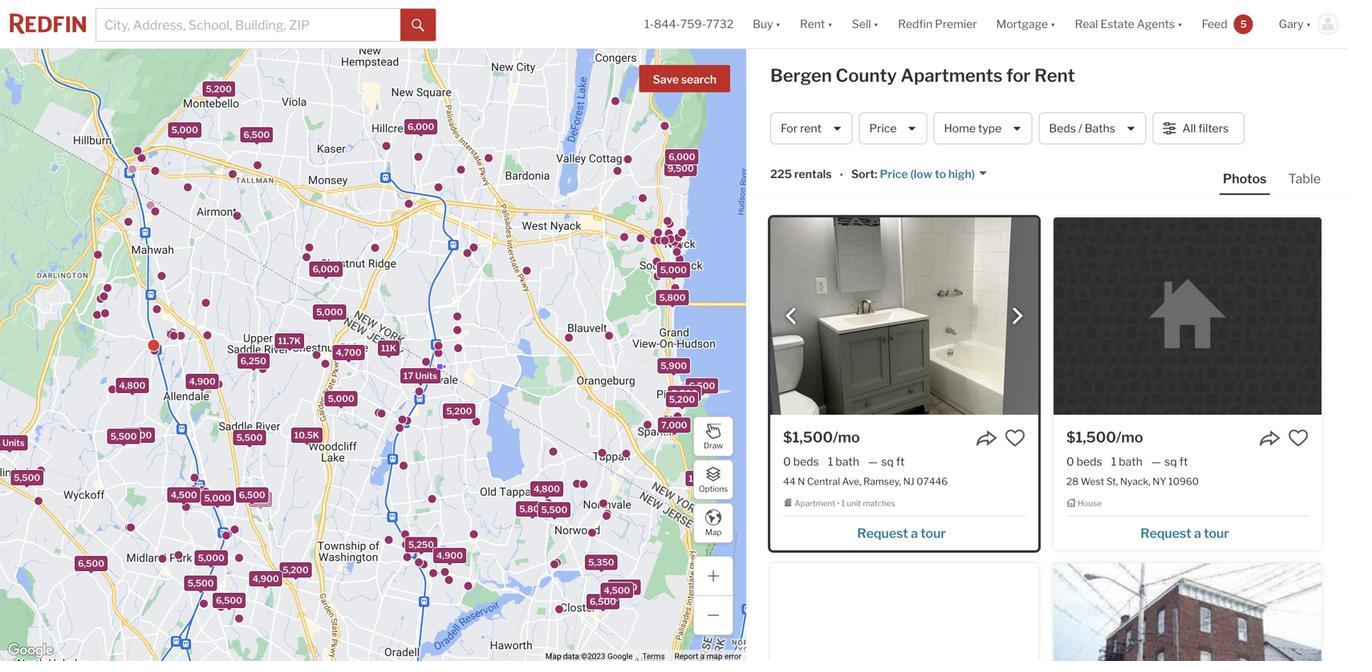 Task type: locate. For each thing, give the bounding box(es) containing it.
tour
[[921, 526, 946, 541], [1204, 526, 1229, 541]]

0 vertical spatial 5,800
[[659, 293, 686, 303]]

▾ left sell
[[828, 17, 833, 31]]

— for ny
[[1152, 455, 1162, 469]]

▾ right sell
[[874, 17, 879, 31]]

1 $1,500 from the left
[[783, 429, 833, 446]]

ft
[[896, 455, 905, 469], [1180, 455, 1188, 469]]

0 horizontal spatial ft
[[896, 455, 905, 469]]

$1,500 /mo up st,
[[1067, 429, 1143, 446]]

1 horizontal spatial — sq ft
[[1152, 455, 1188, 469]]

1 left unit
[[842, 499, 845, 508]]

/mo up 28 west st, nyack, ny 10960
[[1116, 429, 1143, 446]]

7732
[[706, 17, 734, 31]]

— sq ft for ramsey,
[[868, 455, 905, 469]]

map
[[705, 528, 722, 537]]

— sq ft up ny
[[1152, 455, 1188, 469]]

sq
[[881, 455, 894, 469], [1165, 455, 1177, 469]]

1 horizontal spatial units
[[415, 371, 437, 381]]

1 bath up the "ave,"
[[828, 455, 860, 469]]

1 horizontal spatial favorite button checkbox
[[1288, 428, 1309, 449]]

request down ny
[[1141, 526, 1192, 541]]

4,800
[[119, 380, 146, 391], [534, 484, 560, 495]]

2 tour from the left
[[1204, 526, 1229, 541]]

2 favorite button checkbox from the left
[[1288, 428, 1309, 449]]

0 horizontal spatial 4,500
[[171, 490, 197, 501]]

1 vertical spatial 9,500
[[126, 430, 152, 441]]

bath up 28 west st, nyack, ny 10960
[[1119, 455, 1143, 469]]

07446
[[917, 476, 948, 487]]

0 horizontal spatial $1,500
[[783, 429, 833, 446]]

0 horizontal spatial units
[[2, 438, 25, 448]]

2 $1,500 from the left
[[1067, 429, 1116, 446]]

0 horizontal spatial 0
[[783, 455, 791, 469]]

0 horizontal spatial 4,900
[[189, 376, 216, 387]]

map button
[[693, 503, 734, 543]]

2 bath from the left
[[1119, 455, 1143, 469]]

st,
[[1107, 476, 1118, 487]]

$1,500 /mo for central
[[783, 429, 860, 446]]

buy
[[753, 17, 773, 31]]

0 for 28 west st, nyack, ny 10960
[[1067, 455, 1074, 469]]

/mo for nyack,
[[1116, 429, 1143, 446]]

1 bath up 28 west st, nyack, ny 10960
[[1111, 455, 1143, 469]]

1 horizontal spatial $1,500 /mo
[[1067, 429, 1143, 446]]

— up ny
[[1152, 455, 1162, 469]]

sort
[[851, 167, 875, 181]]

1
[[828, 455, 833, 469], [1111, 455, 1117, 469], [842, 499, 845, 508]]

1 vertical spatial units
[[2, 438, 25, 448]]

1 sq from the left
[[881, 455, 894, 469]]

0 horizontal spatial tour
[[921, 526, 946, 541]]

apartments
[[901, 65, 1003, 86]]

0 beds up west
[[1067, 455, 1103, 469]]

1 /mo from the left
[[833, 429, 860, 446]]

• left unit
[[837, 499, 840, 508]]

$1,500 up west
[[1067, 429, 1116, 446]]

1 bath
[[828, 455, 860, 469], [1111, 455, 1143, 469]]

1 vertical spatial price
[[880, 167, 908, 181]]

county
[[836, 65, 897, 86]]

sq up ny
[[1165, 455, 1177, 469]]

2 /mo from the left
[[1116, 429, 1143, 446]]

▾ right buy
[[776, 17, 781, 31]]

4,500
[[171, 490, 197, 501], [604, 586, 630, 596]]

ft for nj
[[896, 455, 905, 469]]

0 horizontal spatial rent
[[800, 17, 825, 31]]

1 0 from the left
[[783, 455, 791, 469]]

9,500
[[668, 163, 694, 174], [126, 430, 152, 441]]

a
[[911, 526, 918, 541], [1194, 526, 1201, 541]]

0 horizontal spatial 0 beds
[[783, 455, 819, 469]]

3 ▾ from the left
[[874, 17, 879, 31]]

5 ▾ from the left
[[1178, 17, 1183, 31]]

0 up 28
[[1067, 455, 1074, 469]]

1 — sq ft from the left
[[868, 455, 905, 469]]

1 up st,
[[1111, 455, 1117, 469]]

1 horizontal spatial 4,900
[[253, 574, 279, 584]]

1 ▾ from the left
[[776, 17, 781, 31]]

0 horizontal spatial request a tour
[[857, 526, 946, 541]]

0 vertical spatial 9,500
[[668, 163, 694, 174]]

6,000
[[408, 122, 434, 132], [669, 152, 695, 162], [313, 264, 339, 274]]

1 request a tour from the left
[[857, 526, 946, 541]]

sq up ramsey,
[[881, 455, 894, 469]]

10960
[[1169, 476, 1199, 487]]

0 horizontal spatial /mo
[[833, 429, 860, 446]]

0 vertical spatial rent
[[800, 17, 825, 31]]

units for 17 units
[[415, 371, 437, 381]]

/
[[1079, 122, 1083, 135]]

1 horizontal spatial ft
[[1180, 455, 1188, 469]]

0 horizontal spatial 1
[[828, 455, 833, 469]]

1 — from the left
[[868, 455, 878, 469]]

1 up central
[[828, 455, 833, 469]]

▾ right agents
[[1178, 17, 1183, 31]]

1 horizontal spatial tour
[[1204, 526, 1229, 541]]

7,000
[[661, 420, 687, 431]]

1 horizontal spatial 1
[[842, 499, 845, 508]]

0 horizontal spatial — sq ft
[[868, 455, 905, 469]]

1 horizontal spatial sq
[[1165, 455, 1177, 469]]

options
[[699, 484, 728, 494]]

0 vertical spatial price
[[870, 122, 897, 135]]

ft up 'nj'
[[896, 455, 905, 469]]

request a tour button down matches
[[783, 520, 1026, 544]]

rent right for
[[1035, 65, 1075, 86]]

units right 3
[[2, 438, 25, 448]]

• left "sort"
[[840, 168, 843, 182]]

1 $1,500 /mo from the left
[[783, 429, 860, 446]]

1 horizontal spatial $1,500
[[1067, 429, 1116, 446]]

2 vertical spatial 4,900
[[253, 574, 279, 584]]

—
[[868, 455, 878, 469], [1152, 455, 1162, 469]]

1 vertical spatial 6,000
[[669, 152, 695, 162]]

0 horizontal spatial 1 bath
[[828, 455, 860, 469]]

$1,500 up "n"
[[783, 429, 833, 446]]

1 horizontal spatial 0 beds
[[1067, 455, 1103, 469]]

0 horizontal spatial request
[[857, 526, 908, 541]]

2 — sq ft from the left
[[1152, 455, 1188, 469]]

4,900
[[189, 376, 216, 387], [437, 551, 463, 561], [253, 574, 279, 584]]

estate
[[1101, 17, 1135, 31]]

sell
[[852, 17, 871, 31]]

2 $1,500 /mo from the left
[[1067, 429, 1143, 446]]

5,200
[[206, 84, 232, 94], [669, 394, 695, 405], [446, 406, 472, 417], [283, 565, 309, 575]]

0 vertical spatial units
[[415, 371, 437, 381]]

2 1 bath from the left
[[1111, 455, 1143, 469]]

price inside 'button'
[[870, 122, 897, 135]]

units right 17
[[415, 371, 437, 381]]

sq for ny
[[1165, 455, 1177, 469]]

premier
[[935, 17, 977, 31]]

2 0 from the left
[[1067, 455, 1074, 469]]

0
[[783, 455, 791, 469], [1067, 455, 1074, 469]]

bath for nyack,
[[1119, 455, 1143, 469]]

0 beds up "n"
[[783, 455, 819, 469]]

0 horizontal spatial beds
[[794, 455, 819, 469]]

$1,500
[[783, 429, 833, 446], [1067, 429, 1116, 446]]

0 beds
[[783, 455, 819, 469], [1067, 455, 1103, 469]]

2 0 beds from the left
[[1067, 455, 1103, 469]]

request a tour down matches
[[857, 526, 946, 541]]

▾ right 'mortgage' on the right
[[1051, 17, 1056, 31]]

▾ for sell ▾
[[874, 17, 879, 31]]

0 horizontal spatial bath
[[836, 455, 860, 469]]

beds up "n"
[[794, 455, 819, 469]]

bath
[[836, 455, 860, 469], [1119, 455, 1143, 469]]

1 request from the left
[[857, 526, 908, 541]]

1 horizontal spatial beds
[[1077, 455, 1103, 469]]

0 up 44
[[783, 455, 791, 469]]

1 horizontal spatial 4,500
[[604, 586, 630, 596]]

0 horizontal spatial —
[[868, 455, 878, 469]]

2 horizontal spatial 1
[[1111, 455, 1117, 469]]

0 for 44 n central ave, ramsey, nj 07446
[[783, 455, 791, 469]]

a down 10960
[[1194, 526, 1201, 541]]

2 request from the left
[[1141, 526, 1192, 541]]

request a tour button
[[783, 520, 1026, 544], [1067, 520, 1309, 544]]

0 horizontal spatial request a tour button
[[783, 520, 1026, 544]]

/mo up the "ave,"
[[833, 429, 860, 446]]

previous button image
[[783, 308, 799, 324]]

0 horizontal spatial favorite button checkbox
[[1005, 428, 1026, 449]]

request a tour button down 10960
[[1067, 520, 1309, 544]]

price up :
[[870, 122, 897, 135]]

1-844-759-7732
[[645, 17, 734, 31]]

1 bath from the left
[[836, 455, 860, 469]]

price for price (low to high)
[[880, 167, 908, 181]]

0 vertical spatial 4,900
[[189, 376, 216, 387]]

▾ right gary on the right top of the page
[[1306, 17, 1312, 31]]

1 horizontal spatial rent
[[1035, 65, 1075, 86]]

2 vertical spatial 6,000
[[313, 264, 339, 274]]

rent inside dropdown button
[[800, 17, 825, 31]]

1 horizontal spatial 1 bath
[[1111, 455, 1143, 469]]

type
[[978, 122, 1002, 135]]

2 sq from the left
[[1165, 455, 1177, 469]]

1 a from the left
[[911, 526, 918, 541]]

0 horizontal spatial $1,500 /mo
[[783, 429, 860, 446]]

google image
[[4, 641, 57, 661]]

1 horizontal spatial request a tour button
[[1067, 520, 1309, 544]]

— sq ft up ramsey,
[[868, 455, 905, 469]]

favorite button checkbox
[[1005, 428, 1026, 449], [1288, 428, 1309, 449]]

2 request a tour button from the left
[[1067, 520, 1309, 544]]

2 beds from the left
[[1077, 455, 1103, 469]]

1 1 bath from the left
[[828, 455, 860, 469]]

4,500 left 16k
[[171, 490, 197, 501]]

1 horizontal spatial 0
[[1067, 455, 1074, 469]]

request a tour
[[857, 526, 946, 541], [1141, 526, 1229, 541]]

price
[[870, 122, 897, 135], [880, 167, 908, 181]]

3 units
[[0, 438, 25, 448]]

favorite button checkbox for 44 n central ave, ramsey, nj 07446
[[1005, 428, 1026, 449]]

request down matches
[[857, 526, 908, 541]]

0 horizontal spatial sq
[[881, 455, 894, 469]]

1 0 beds from the left
[[783, 455, 819, 469]]

rent right buy ▾
[[800, 17, 825, 31]]

28
[[1067, 476, 1079, 487]]

bergen county apartments for rent
[[771, 65, 1075, 86]]

beds
[[794, 455, 819, 469], [1077, 455, 1103, 469]]

17 units
[[404, 371, 437, 381]]

▾ for buy ▾
[[776, 17, 781, 31]]

request a tour down 10960
[[1141, 526, 1229, 541]]

— up 44 n central ave, ramsey, nj 07446 at the bottom
[[868, 455, 878, 469]]

beds up west
[[1077, 455, 1103, 469]]

• inside 225 rentals •
[[840, 168, 843, 182]]

1 tour from the left
[[921, 526, 946, 541]]

beds for n
[[794, 455, 819, 469]]

0 horizontal spatial a
[[911, 526, 918, 541]]

1 horizontal spatial request
[[1141, 526, 1192, 541]]

1 vertical spatial 4,800
[[534, 484, 560, 495]]

request a tour button for nj
[[783, 520, 1026, 544]]

2 ft from the left
[[1180, 455, 1188, 469]]

/mo for ave,
[[833, 429, 860, 446]]

•
[[840, 168, 843, 182], [837, 499, 840, 508]]

4 ▾ from the left
[[1051, 17, 1056, 31]]

1 favorite button checkbox from the left
[[1005, 428, 1026, 449]]

0 vertical spatial 4,800
[[119, 380, 146, 391]]

2 a from the left
[[1194, 526, 1201, 541]]

1 horizontal spatial /mo
[[1116, 429, 1143, 446]]

1 vertical spatial •
[[837, 499, 840, 508]]

1 vertical spatial 5,800
[[519, 504, 546, 514]]

1 beds from the left
[[794, 455, 819, 469]]

5,900
[[661, 361, 687, 371]]

table
[[1289, 171, 1321, 187]]

2 — from the left
[[1152, 455, 1162, 469]]

6,250
[[241, 356, 266, 366]]

nj
[[903, 476, 915, 487]]

bath up the "ave,"
[[836, 455, 860, 469]]

ft up 10960
[[1180, 455, 1188, 469]]

1 horizontal spatial —
[[1152, 455, 1162, 469]]

1 horizontal spatial request a tour
[[1141, 526, 1229, 541]]

2 request a tour from the left
[[1141, 526, 1229, 541]]

5,800
[[659, 293, 686, 303], [519, 504, 546, 514]]

price right :
[[880, 167, 908, 181]]

rent
[[800, 17, 825, 31], [1035, 65, 1075, 86]]

▾
[[776, 17, 781, 31], [828, 17, 833, 31], [874, 17, 879, 31], [1051, 17, 1056, 31], [1178, 17, 1183, 31], [1306, 17, 1312, 31]]

a down 'nj'
[[911, 526, 918, 541]]

16k
[[252, 494, 269, 505]]

3
[[0, 438, 1, 448]]

4,500 down 5,350
[[604, 586, 630, 596]]

ny
[[1153, 476, 1167, 487]]

1 horizontal spatial a
[[1194, 526, 1201, 541]]

0 vertical spatial •
[[840, 168, 843, 182]]

1 horizontal spatial 6,000
[[408, 122, 434, 132]]

1 vertical spatial 4,900
[[437, 551, 463, 561]]

6 ▾ from the left
[[1306, 17, 1312, 31]]

sell ▾ button
[[852, 0, 879, 48]]

1 ft from the left
[[896, 455, 905, 469]]

price inside button
[[880, 167, 908, 181]]

1 request a tour button from the left
[[783, 520, 1026, 544]]

$1,500 /mo up central
[[783, 429, 860, 446]]

house
[[1078, 499, 1102, 508]]

2 ▾ from the left
[[828, 17, 833, 31]]

1 horizontal spatial bath
[[1119, 455, 1143, 469]]



Task type: describe. For each thing, give the bounding box(es) containing it.
1-844-759-7732 link
[[645, 17, 734, 31]]

feed
[[1202, 17, 1228, 31]]

beds
[[1049, 122, 1076, 135]]

0 vertical spatial 6,000
[[408, 122, 434, 132]]

sq for ramsey,
[[881, 455, 894, 469]]

1 horizontal spatial 9,500
[[668, 163, 694, 174]]

1 bath for ave,
[[828, 455, 860, 469]]

(low
[[911, 167, 933, 181]]

4,700
[[336, 347, 362, 358]]

save search
[[653, 73, 717, 86]]

filters
[[1199, 122, 1229, 135]]

rent ▾ button
[[800, 0, 833, 48]]

draw button
[[693, 417, 734, 457]]

real estate agents ▾ link
[[1075, 0, 1183, 48]]

units for 3 units
[[2, 438, 25, 448]]

for rent button
[[771, 112, 853, 144]]

home
[[944, 122, 976, 135]]

save
[[653, 73, 679, 86]]

for rent
[[781, 122, 822, 135]]

10.5k
[[294, 430, 319, 441]]

ave,
[[842, 476, 862, 487]]

photo of 28 west st, nyack, ny 10960 image
[[1054, 218, 1322, 415]]

home type button
[[934, 112, 1033, 144]]

buy ▾
[[753, 17, 781, 31]]

1 vertical spatial 4,500
[[604, 586, 630, 596]]

0 vertical spatial 4,500
[[171, 490, 197, 501]]

City, Address, School, Building, ZIP search field
[[96, 9, 401, 41]]

nyack,
[[1120, 476, 1151, 487]]

request for ramsey,
[[857, 526, 908, 541]]

apartment
[[795, 499, 836, 508]]

favorite button checkbox for 28 west st, nyack, ny 10960
[[1288, 428, 1309, 449]]

— for ramsey,
[[868, 455, 878, 469]]

ramsey,
[[864, 476, 901, 487]]

table button
[[1285, 170, 1324, 193]]

for
[[1007, 65, 1031, 86]]

request a tour for 10960
[[1141, 526, 1229, 541]]

all filters button
[[1153, 112, 1245, 144]]

photo of 44 n central ave, ramsey, nj 07446 image
[[771, 218, 1039, 415]]

tour for 28 west st, nyack, ny 10960
[[1204, 526, 1229, 541]]

▾ for rent ▾
[[828, 17, 833, 31]]

bath for ave,
[[836, 455, 860, 469]]

mortgage
[[997, 17, 1048, 31]]

all
[[1183, 122, 1196, 135]]

redfin premier
[[898, 17, 977, 31]]

2 horizontal spatial 6,000
[[669, 152, 695, 162]]

1 horizontal spatial 5,800
[[659, 293, 686, 303]]

save search button
[[639, 65, 730, 92]]

redfin premier button
[[889, 0, 987, 48]]

a for 10960
[[1194, 526, 1201, 541]]

price (low to high) button
[[878, 166, 988, 182]]

beds for west
[[1077, 455, 1103, 469]]

mortgage ▾ button
[[987, 0, 1066, 48]]

0 horizontal spatial 6,000
[[313, 264, 339, 274]]

unit
[[847, 499, 861, 508]]

request for ny
[[1141, 526, 1192, 541]]

real estate agents ▾
[[1075, 17, 1183, 31]]

44
[[783, 476, 796, 487]]

225
[[771, 167, 792, 181]]

13.5k
[[689, 474, 714, 484]]

gary ▾
[[1279, 17, 1312, 31]]

request a tour for nj
[[857, 526, 946, 541]]

mortgage ▾
[[997, 17, 1056, 31]]

0 horizontal spatial 4,800
[[119, 380, 146, 391]]

▾ for gary ▾
[[1306, 17, 1312, 31]]

tour for 44 n central ave, ramsey, nj 07446
[[921, 526, 946, 541]]

redfin
[[898, 17, 933, 31]]

search
[[681, 73, 717, 86]]

1-
[[645, 17, 654, 31]]

1 bath for nyack,
[[1111, 455, 1143, 469]]

request a tour button for 10960
[[1067, 520, 1309, 544]]

central
[[807, 476, 840, 487]]

ft for 10960
[[1180, 455, 1188, 469]]

sort :
[[851, 167, 878, 181]]

1 for st,
[[1111, 455, 1117, 469]]

price button
[[859, 112, 927, 144]]

0 beds for west
[[1067, 455, 1103, 469]]

next button image
[[1010, 308, 1026, 324]]

price for price
[[870, 122, 897, 135]]

▾ for mortgage ▾
[[1051, 17, 1056, 31]]

buy ▾ button
[[743, 0, 791, 48]]

17
[[404, 371, 413, 381]]

high)
[[949, 167, 975, 181]]

options button
[[693, 460, 734, 500]]

real estate agents ▾ button
[[1066, 0, 1193, 48]]

5,350
[[588, 557, 614, 568]]

buy ▾ button
[[753, 0, 781, 48]]

gary
[[1279, 17, 1304, 31]]

1 vertical spatial rent
[[1035, 65, 1075, 86]]

rentals
[[795, 167, 832, 181]]

1 for central
[[828, 455, 833, 469]]

— sq ft for ny
[[1152, 455, 1188, 469]]

0 horizontal spatial 9,500
[[126, 430, 152, 441]]

sell ▾ button
[[843, 0, 889, 48]]

rent ▾ button
[[791, 0, 843, 48]]

map region
[[0, 0, 890, 661]]

28 west st, nyack, ny 10960
[[1067, 476, 1199, 487]]

9,400
[[611, 582, 638, 593]]

1 horizontal spatial 4,800
[[534, 484, 560, 495]]

beds / baths button
[[1039, 112, 1147, 144]]

home type
[[944, 122, 1002, 135]]

favorite button image
[[1288, 428, 1309, 449]]

225 rentals •
[[771, 167, 843, 182]]

11.7k
[[278, 336, 301, 346]]

759-
[[681, 17, 706, 31]]

draw
[[704, 441, 723, 450]]

$1,500 for n
[[783, 429, 833, 446]]

photos button
[[1220, 170, 1285, 195]]

0 beds for n
[[783, 455, 819, 469]]

844-
[[654, 17, 681, 31]]

sell ▾
[[852, 17, 879, 31]]

:
[[875, 167, 878, 181]]

$1,500 for west
[[1067, 429, 1116, 446]]

favorite button image
[[1005, 428, 1026, 449]]

submit search image
[[412, 19, 425, 32]]

photo of 8 franklin ave unit 1, pearl river, ny 10965 image
[[1054, 563, 1322, 661]]

$1,500 /mo for st,
[[1067, 429, 1143, 446]]

price (low to high)
[[880, 167, 975, 181]]

beds / baths
[[1049, 122, 1116, 135]]

5
[[1241, 18, 1247, 30]]

real
[[1075, 17, 1098, 31]]

44 n central ave, ramsey, nj 07446
[[783, 476, 948, 487]]

2 horizontal spatial 4,900
[[437, 551, 463, 561]]

west
[[1081, 476, 1105, 487]]

agents
[[1137, 17, 1175, 31]]

photos
[[1223, 171, 1267, 187]]

0 horizontal spatial 5,800
[[519, 504, 546, 514]]

bergen
[[771, 65, 832, 86]]

baths
[[1085, 122, 1116, 135]]

11k
[[381, 343, 396, 354]]

a for nj
[[911, 526, 918, 541]]



Task type: vqa. For each thing, say whether or not it's contained in the screenshot.
left 4,900
yes



